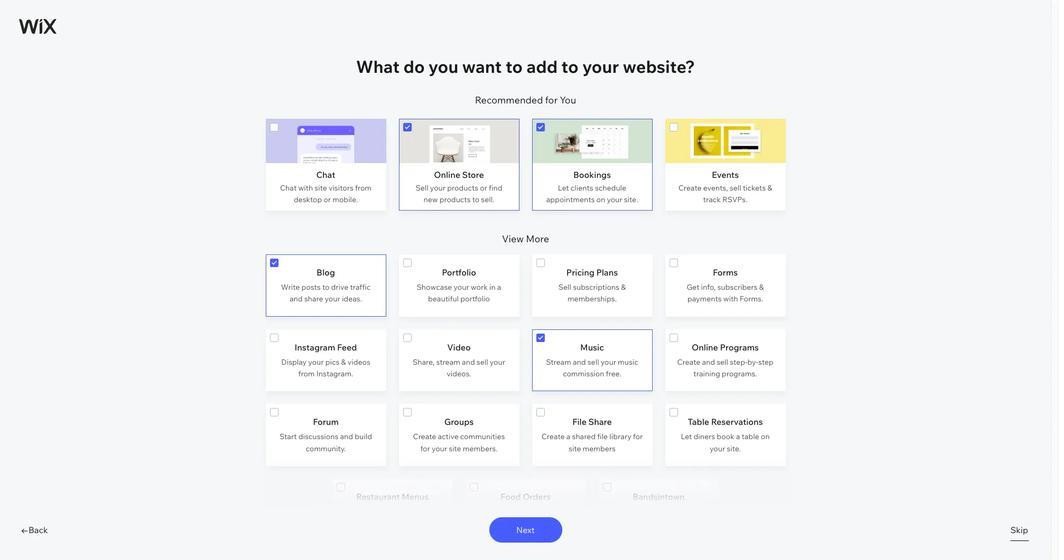 Task type: vqa. For each thing, say whether or not it's contained in the screenshot.


Task type: locate. For each thing, give the bounding box(es) containing it.
site. down "book"
[[727, 444, 741, 454]]

list
[[259, 112, 793, 217], [259, 249, 793, 548]]

let inside table reservations let diners book a table on your site.
[[681, 433, 692, 442]]

1 vertical spatial from
[[298, 370, 315, 379]]

wix image
[[19, 19, 57, 34], [19, 19, 57, 34]]

sell up rsvps.
[[730, 183, 741, 193]]

1 vertical spatial online
[[692, 342, 718, 353]]

food
[[501, 492, 521, 503]]

1 vertical spatial let
[[681, 433, 692, 442]]

your inside 'food orders take orders on your site for pickup or delivery.'
[[531, 507, 547, 517]]

1 horizontal spatial from
[[355, 183, 372, 193]]

chat up the desktop
[[280, 183, 297, 193]]

diners
[[694, 433, 715, 442]]

on down schedule
[[597, 195, 605, 205]]

with inside forms get info, subscribers & payments with forms.
[[724, 295, 738, 304]]

pricing plans sell subscriptions & memberships.
[[559, 268, 626, 304]]

0 horizontal spatial chat
[[280, 183, 297, 193]]

to left sell.
[[472, 195, 480, 205]]

and up training at right bottom
[[702, 358, 715, 367]]

0 vertical spatial sell
[[416, 183, 429, 193]]

2 horizontal spatial a
[[736, 433, 740, 442]]

1 list from the top
[[259, 112, 793, 217]]

a for table
[[736, 433, 740, 442]]

to inside "blog write posts to drive traffic and share your ideas."
[[322, 283, 330, 292]]

chat up "visitors"
[[316, 170, 335, 180]]

list containing blog
[[259, 249, 793, 548]]

online up training at right bottom
[[692, 342, 718, 353]]

2 list from the top
[[259, 249, 793, 548]]

file
[[573, 417, 587, 428]]

0 horizontal spatial or
[[324, 195, 331, 205]]

members
[[583, 444, 616, 454]]

portfolio showcase your work in a beautiful portfolio
[[417, 268, 501, 304]]

create inside groups create active communities for your site members.
[[413, 433, 436, 442]]

find
[[489, 183, 502, 193]]

desktop
[[294, 195, 322, 205]]

2 vertical spatial on
[[521, 507, 530, 517]]

site down 'shared'
[[569, 444, 581, 454]]

products down store
[[447, 183, 478, 193]]

1 vertical spatial list
[[259, 249, 793, 548]]

0 horizontal spatial site.
[[624, 195, 638, 205]]

on inside 'food orders take orders on your site for pickup or delivery.'
[[521, 507, 530, 517]]

instagram feed list item
[[266, 330, 386, 392]]

sell.
[[481, 195, 495, 205]]

1 horizontal spatial site.
[[727, 444, 741, 454]]

bookings
[[574, 170, 611, 180]]

a right 'in'
[[497, 283, 501, 292]]

on right table
[[761, 433, 770, 442]]

online store list item
[[399, 119, 519, 211]]

and up videos.
[[462, 358, 475, 367]]

and for forum
[[340, 433, 353, 442]]

step-
[[730, 358, 748, 367]]

0 vertical spatial online
[[434, 170, 460, 180]]

or inside chat chat with site visitors from desktop or mobile.
[[324, 195, 331, 205]]

and inside the video share, stream and sell your videos.
[[462, 358, 475, 367]]

a inside portfolio showcase your work in a beautiful portfolio
[[497, 283, 501, 292]]

products
[[447, 183, 478, 193], [440, 195, 471, 205]]

& inside events create events, sell tickets & track rsvps.
[[768, 183, 772, 193]]

online inside 'online store sell your products or find new products to sell.'
[[434, 170, 460, 180]]

instagram
[[295, 342, 335, 353]]

from inside chat chat with site visitors from desktop or mobile.
[[355, 183, 372, 193]]

mobile.
[[333, 195, 358, 205]]

to left drive
[[322, 283, 330, 292]]

and
[[290, 295, 303, 304], [462, 358, 475, 367], [573, 358, 586, 367], [702, 358, 715, 367], [340, 433, 353, 442]]

2 horizontal spatial on
[[761, 433, 770, 442]]

0 horizontal spatial sell
[[416, 183, 429, 193]]

you
[[560, 94, 576, 106]]

want
[[462, 56, 502, 77]]

ideas.
[[342, 295, 362, 304]]

forms.
[[740, 295, 763, 304]]

1 horizontal spatial or
[[480, 183, 487, 193]]

for inside file share create a shared file library for site members
[[633, 433, 643, 442]]

1 horizontal spatial on
[[597, 195, 605, 205]]

groups create active communities for your site members.
[[413, 417, 505, 454]]

your inside portfolio showcase your work in a beautiful portfolio
[[454, 283, 469, 292]]

let up appointments
[[558, 183, 569, 193]]

from down the display
[[298, 370, 315, 379]]

site inside groups create active communities for your site members.
[[449, 444, 461, 454]]

2 horizontal spatial or
[[519, 519, 527, 529]]

sell down pricing
[[559, 283, 571, 292]]

get
[[687, 283, 700, 292]]

with inside chat chat with site visitors from desktop or mobile.
[[298, 183, 313, 193]]

your inside instagram feed display your pics & videos from instagram.
[[308, 358, 324, 367]]

online inside online programs create and sell step-by-step training programs.
[[692, 342, 718, 353]]

from inside instagram feed display your pics & videos from instagram.
[[298, 370, 315, 379]]

create
[[679, 183, 702, 193], [677, 358, 701, 367], [413, 433, 436, 442], [542, 433, 565, 442]]

0 horizontal spatial from
[[298, 370, 315, 379]]

&
[[768, 183, 772, 193], [621, 283, 626, 292], [759, 283, 764, 292], [341, 358, 346, 367]]

with up the desktop
[[298, 183, 313, 193]]

let left diners
[[681, 433, 692, 442]]

skip button
[[1011, 520, 1029, 542]]

and up commission
[[573, 358, 586, 367]]

a right "book"
[[736, 433, 740, 442]]

sell
[[730, 183, 741, 193], [477, 358, 488, 367], [588, 358, 599, 367], [717, 358, 728, 367]]

0 horizontal spatial with
[[298, 183, 313, 193]]

and inside online programs create and sell step-by-step training programs.
[[702, 358, 715, 367]]

sell up new
[[416, 183, 429, 193]]

0 vertical spatial chat
[[316, 170, 335, 180]]

forms get info, subscribers & payments with forms.
[[687, 268, 764, 304]]

discussions
[[298, 433, 338, 442]]

forms list item
[[665, 255, 786, 317]]

menus
[[402, 492, 429, 503]]

rsvps.
[[723, 195, 748, 205]]

site inside chat chat with site visitors from desktop or mobile.
[[315, 183, 327, 193]]

and for video
[[462, 358, 475, 367]]

a inside table reservations let diners book a table on your site.
[[736, 433, 740, 442]]

bandsintown list all your upcoming live events.
[[614, 492, 703, 529]]

programs
[[720, 342, 759, 353]]

sell inside the video share, stream and sell your videos.
[[477, 358, 488, 367]]

& inside instagram feed display your pics & videos from instagram.
[[341, 358, 346, 367]]

forum start discussions and build community.
[[280, 417, 372, 454]]

and for online programs
[[702, 358, 715, 367]]

site up the desktop
[[315, 183, 327, 193]]

clients
[[571, 183, 593, 193]]

site.
[[624, 195, 638, 205], [727, 444, 741, 454]]

1 horizontal spatial sell
[[559, 283, 571, 292]]

0 horizontal spatial a
[[497, 283, 501, 292]]

site. down schedule
[[624, 195, 638, 205]]

a left 'shared'
[[567, 433, 571, 442]]

site down "active" at bottom
[[449, 444, 461, 454]]

on right the orders
[[521, 507, 530, 517]]

and inside music stream and sell your music commission free.
[[573, 358, 586, 367]]

online left store
[[434, 170, 460, 180]]

delivery.
[[528, 519, 557, 529]]

0 horizontal spatial on
[[521, 507, 530, 517]]

and inside forum start discussions and build community.
[[340, 433, 353, 442]]

sell
[[416, 183, 429, 193], [559, 283, 571, 292]]

1 horizontal spatial with
[[724, 295, 738, 304]]

sell left the step-
[[717, 358, 728, 367]]

payments
[[688, 295, 722, 304]]

appointments
[[546, 195, 595, 205]]

on inside the bookings let clients schedule appointments on your site.
[[597, 195, 605, 205]]

with down subscribers
[[724, 295, 738, 304]]

site
[[315, 183, 327, 193], [449, 444, 461, 454], [569, 444, 581, 454], [548, 507, 561, 517]]

file share create a shared file library for site members
[[542, 417, 643, 454]]

video
[[447, 342, 471, 353]]

pickup
[[494, 519, 518, 529]]

& right pics
[[341, 358, 346, 367]]

restaurant menus list item
[[332, 479, 453, 542]]

create up training at right bottom
[[677, 358, 701, 367]]

step
[[758, 358, 774, 367]]

1 horizontal spatial let
[[681, 433, 692, 442]]

& right subscriptions
[[621, 283, 626, 292]]

table
[[688, 417, 709, 428]]

a for portfolio
[[497, 283, 501, 292]]

videos.
[[447, 370, 471, 379]]

a
[[497, 283, 501, 292], [567, 433, 571, 442], [736, 433, 740, 442]]

0 vertical spatial list
[[259, 112, 793, 217]]

table reservations let diners book a table on your site.
[[681, 417, 770, 454]]

1 vertical spatial on
[[761, 433, 770, 442]]

1 vertical spatial with
[[724, 295, 738, 304]]

create inside online programs create and sell step-by-step training programs.
[[677, 358, 701, 367]]

next button
[[489, 518, 562, 543]]

& up forms.
[[759, 283, 764, 292]]

& inside "pricing plans sell subscriptions & memberships."
[[621, 283, 626, 292]]

events
[[712, 170, 739, 180]]

add
[[527, 56, 558, 77]]

create left events,
[[679, 183, 702, 193]]

pics
[[325, 358, 340, 367]]

sell down music
[[588, 358, 599, 367]]

2 vertical spatial or
[[519, 519, 527, 529]]

library
[[610, 433, 632, 442]]

your inside groups create active communities for your site members.
[[432, 444, 447, 454]]

site up "delivery."
[[548, 507, 561, 517]]

share
[[589, 417, 612, 428]]

pricing plans list item
[[532, 255, 653, 317]]

0 vertical spatial site.
[[624, 195, 638, 205]]

portfolio list item
[[399, 255, 519, 317]]

videos
[[348, 358, 370, 367]]

for inside groups create active communities for your site members.
[[420, 444, 430, 454]]

subscribers
[[718, 283, 758, 292]]

create left 'shared'
[[542, 433, 565, 442]]

& right tickets
[[768, 183, 772, 193]]

1 vertical spatial site.
[[727, 444, 741, 454]]

or left "find"
[[480, 183, 487, 193]]

0 vertical spatial let
[[558, 183, 569, 193]]

and left build
[[340, 433, 353, 442]]

1 horizontal spatial a
[[567, 433, 571, 442]]

create left "active" at bottom
[[413, 433, 436, 442]]

for inside 'food orders take orders on your site for pickup or delivery.'
[[562, 507, 572, 517]]

bandsintown list item
[[599, 479, 719, 542]]

sell inside "pricing plans sell subscriptions & memberships."
[[559, 283, 571, 292]]

site. inside the bookings let clients schedule appointments on your site.
[[624, 195, 638, 205]]

from up mobile.
[[355, 183, 372, 193]]

instagram.
[[316, 370, 353, 379]]

instagram feed display your pics & videos from instagram.
[[281, 342, 370, 379]]

traffic
[[350, 283, 371, 292]]

online programs list item
[[665, 330, 786, 392]]

0 vertical spatial with
[[298, 183, 313, 193]]

sell right stream
[[477, 358, 488, 367]]

1 vertical spatial sell
[[559, 283, 571, 292]]

0 vertical spatial from
[[355, 183, 372, 193]]

0 vertical spatial or
[[480, 183, 487, 193]]

to left add
[[506, 56, 523, 77]]

and down write
[[290, 295, 303, 304]]

book
[[717, 433, 735, 442]]

0 horizontal spatial online
[[434, 170, 460, 180]]

0 horizontal spatial let
[[558, 183, 569, 193]]

0 vertical spatial products
[[447, 183, 478, 193]]

products right new
[[440, 195, 471, 205]]

restaurant menus
[[356, 492, 429, 503]]

groups list item
[[399, 405, 519, 467]]

build
[[355, 433, 372, 442]]

video list item
[[399, 330, 519, 392]]

1 vertical spatial or
[[324, 195, 331, 205]]

your inside bandsintown list all your upcoming live events.
[[638, 507, 653, 517]]

to
[[506, 56, 523, 77], [562, 56, 579, 77], [472, 195, 480, 205], [322, 283, 330, 292]]

display
[[281, 358, 307, 367]]

online for online programs
[[692, 342, 718, 353]]

1 horizontal spatial online
[[692, 342, 718, 353]]

or left mobile.
[[324, 195, 331, 205]]

sell inside 'online store sell your products or find new products to sell.'
[[416, 183, 429, 193]]

0 vertical spatial on
[[597, 195, 605, 205]]

or right pickup
[[519, 519, 527, 529]]



Task type: describe. For each thing, give the bounding box(es) containing it.
recommended for you
[[475, 94, 576, 106]]

live
[[692, 507, 703, 517]]

forum
[[313, 417, 339, 428]]

all
[[629, 507, 636, 517]]

shared
[[572, 433, 596, 442]]

sell for online
[[416, 183, 429, 193]]

your inside the bookings let clients schedule appointments on your site.
[[607, 195, 622, 205]]

chat list item
[[266, 119, 386, 211]]

do
[[404, 56, 425, 77]]

to inside 'online store sell your products or find new products to sell.'
[[472, 195, 480, 205]]

& inside forms get info, subscribers & payments with forms.
[[759, 283, 764, 292]]

sell inside events create events, sell tickets & track rsvps.
[[730, 183, 741, 193]]

food orders list item
[[465, 479, 586, 542]]

subscriptions
[[573, 283, 620, 292]]

by-
[[748, 358, 758, 367]]

blog list item
[[266, 255, 386, 317]]

your inside the video share, stream and sell your videos.
[[490, 358, 505, 367]]

showcase
[[417, 283, 452, 292]]

community.
[[306, 444, 346, 454]]

tickets
[[743, 183, 766, 193]]

let inside the bookings let clients schedule appointments on your site.
[[558, 183, 569, 193]]

your inside table reservations let diners book a table on your site.
[[710, 444, 725, 454]]

bookings list item
[[532, 119, 653, 211]]

drive
[[331, 283, 349, 292]]

events.
[[646, 519, 671, 529]]

←back
[[21, 525, 48, 536]]

1 vertical spatial chat
[[280, 183, 297, 193]]

create inside events create events, sell tickets & track rsvps.
[[679, 183, 702, 193]]

table
[[742, 433, 759, 442]]

forum list item
[[266, 405, 386, 467]]

stream
[[546, 358, 571, 367]]

posts
[[302, 283, 321, 292]]

stream
[[436, 358, 460, 367]]

in
[[489, 283, 496, 292]]

or inside 'online store sell your products or find new products to sell.'
[[480, 183, 487, 193]]

view
[[502, 233, 524, 245]]

your inside music stream and sell your music commission free.
[[601, 358, 616, 367]]

online programs create and sell step-by-step training programs.
[[677, 342, 774, 379]]

start
[[280, 433, 297, 442]]

online for online store
[[434, 170, 460, 180]]

bookings let clients schedule appointments on your site.
[[546, 170, 638, 205]]

file share list item
[[532, 405, 653, 467]]

online store sell your products or find new products to sell.
[[416, 170, 502, 205]]

new
[[424, 195, 438, 205]]

groups
[[444, 417, 474, 428]]

music list item
[[532, 330, 653, 392]]

video share, stream and sell your videos.
[[413, 342, 505, 379]]

commission
[[563, 370, 604, 379]]

restaurant
[[356, 492, 400, 503]]

to right add
[[562, 56, 579, 77]]

memberships.
[[568, 295, 617, 304]]

portfolio
[[461, 295, 490, 304]]

list containing chat
[[259, 112, 793, 217]]

1 horizontal spatial chat
[[316, 170, 335, 180]]

events create events, sell tickets & track rsvps.
[[679, 170, 772, 205]]

view more
[[502, 233, 549, 245]]

schedule
[[595, 183, 626, 193]]

recommended
[[475, 94, 543, 106]]

free.
[[606, 370, 622, 379]]

sell inside music stream and sell your music commission free.
[[588, 358, 599, 367]]

website?
[[623, 56, 695, 77]]

sell for pricing
[[559, 283, 571, 292]]

you
[[429, 56, 459, 77]]

←back button
[[13, 519, 97, 542]]

food orders take orders on your site for pickup or delivery.
[[479, 492, 572, 529]]

your inside 'online store sell your products or find new products to sell.'
[[430, 183, 446, 193]]

track
[[703, 195, 721, 205]]

plans
[[596, 268, 618, 278]]

share,
[[413, 358, 435, 367]]

active
[[438, 433, 459, 442]]

events,
[[703, 183, 728, 193]]

work
[[471, 283, 488, 292]]

orders
[[523, 492, 551, 503]]

music stream and sell your music commission free.
[[546, 342, 638, 379]]

reservations
[[711, 417, 763, 428]]

take
[[479, 507, 495, 517]]

what
[[356, 56, 400, 77]]

music
[[618, 358, 638, 367]]

orders
[[497, 507, 519, 517]]

sell inside online programs create and sell step-by-step training programs.
[[717, 358, 728, 367]]

upcoming
[[655, 507, 690, 517]]

events list item
[[665, 119, 786, 211]]

more
[[526, 233, 549, 245]]

1 vertical spatial products
[[440, 195, 471, 205]]

skip
[[1011, 525, 1028, 536]]

create inside file share create a shared file library for site members
[[542, 433, 565, 442]]

or inside 'food orders take orders on your site for pickup or delivery.'
[[519, 519, 527, 529]]

table reservations list item
[[665, 405, 786, 467]]

info,
[[701, 283, 716, 292]]

list
[[614, 507, 627, 517]]

music
[[580, 342, 604, 353]]

your inside "blog write posts to drive traffic and share your ideas."
[[325, 295, 340, 304]]

pricing
[[567, 268, 595, 278]]

and inside "blog write posts to drive traffic and share your ideas."
[[290, 295, 303, 304]]

site inside file share create a shared file library for site members
[[569, 444, 581, 454]]

chat chat with site visitors from desktop or mobile.
[[280, 170, 372, 205]]

training
[[694, 370, 720, 379]]

store
[[462, 170, 484, 180]]

members.
[[463, 444, 498, 454]]

bandsintown
[[633, 492, 685, 503]]

on inside table reservations let diners book a table on your site.
[[761, 433, 770, 442]]

share
[[304, 295, 323, 304]]

site inside 'food orders take orders on your site for pickup or delivery.'
[[548, 507, 561, 517]]

communities
[[460, 433, 505, 442]]

next
[[516, 525, 535, 536]]

programs.
[[722, 370, 757, 379]]

file
[[597, 433, 608, 442]]

site. inside table reservations let diners book a table on your site.
[[727, 444, 741, 454]]

visitors
[[329, 183, 354, 193]]

a inside file share create a shared file library for site members
[[567, 433, 571, 442]]



